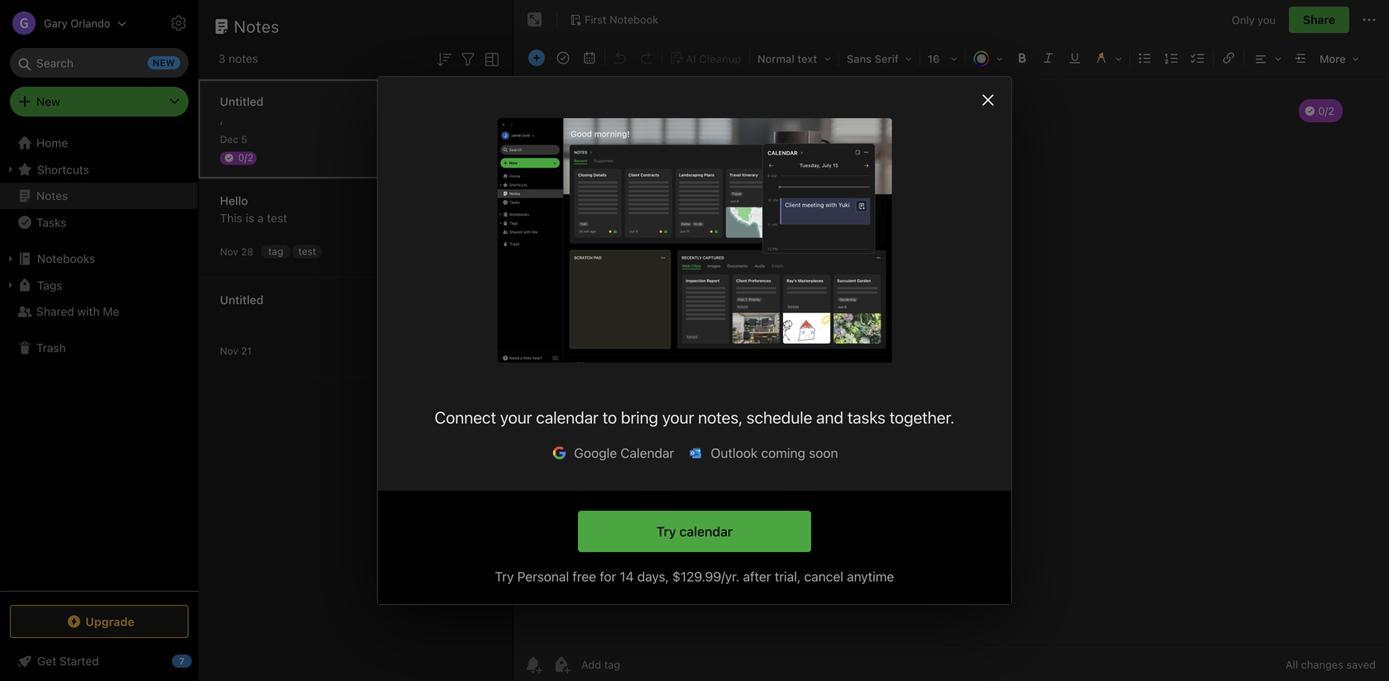 Task type: locate. For each thing, give the bounding box(es) containing it.
insert link image
[[1218, 46, 1241, 69]]

nov
[[220, 246, 238, 258], [220, 345, 238, 357]]

calendar
[[536, 408, 599, 427], [680, 524, 733, 540]]

None search field
[[22, 48, 177, 78]]

0 horizontal spatial your
[[500, 408, 532, 427]]

5
[[241, 134, 247, 145]]

0 vertical spatial calendar
[[536, 408, 599, 427]]

notes inside tree
[[36, 189, 68, 203]]

try
[[657, 524, 676, 540], [495, 569, 514, 585]]

for
[[600, 569, 617, 585]]

saved
[[1347, 659, 1377, 671]]

outlook coming soon
[[711, 445, 839, 461]]

0 horizontal spatial notes
[[36, 189, 68, 203]]

your right bring
[[663, 408, 695, 427]]

expand notebooks image
[[4, 252, 17, 266]]

1 horizontal spatial notes
[[234, 17, 280, 36]]

numbered list image
[[1161, 46, 1184, 69]]

notes up notes
[[234, 17, 280, 36]]

,
[[220, 112, 223, 126]]

days,
[[638, 569, 669, 585]]

3
[[218, 52, 226, 65]]

calendar event image
[[578, 46, 601, 69]]

0 vertical spatial try
[[657, 524, 676, 540]]

tree
[[0, 130, 199, 591]]

expand note image
[[525, 10, 545, 30]]

untitled up ,
[[220, 95, 264, 108]]

1 untitled from the top
[[220, 95, 264, 108]]

all changes saved
[[1286, 659, 1377, 671]]

try for try calendar
[[657, 524, 676, 540]]

first
[[585, 13, 607, 26]]

test right tag
[[298, 246, 316, 257]]

1 your from the left
[[500, 408, 532, 427]]

your right connect
[[500, 408, 532, 427]]

shortcuts button
[[0, 156, 198, 183]]

try personal free for 14 days, $129.99/yr. after trial, cancel anytime
[[495, 569, 895, 585]]

changes
[[1302, 659, 1344, 671]]

notes up tasks
[[36, 189, 68, 203]]

0 horizontal spatial test
[[267, 211, 287, 225]]

0 horizontal spatial try
[[495, 569, 514, 585]]

2 untitled from the top
[[220, 293, 264, 307]]

share button
[[1290, 7, 1350, 33]]

insert image
[[524, 46, 549, 69]]

1 vertical spatial nov
[[220, 345, 238, 357]]

shared with me link
[[0, 299, 198, 325]]

0 vertical spatial notes
[[234, 17, 280, 36]]

untitled down nov 28
[[220, 293, 264, 307]]

try left personal
[[495, 569, 514, 585]]

untitled
[[220, 95, 264, 108], [220, 293, 264, 307]]

nov 21
[[220, 345, 252, 357]]

shortcuts
[[37, 163, 89, 176]]

2 nov from the top
[[220, 345, 238, 357]]

connect your calendar to bring your notes, schedule and tasks together.
[[435, 408, 955, 427]]

dec
[[220, 134, 238, 145]]

google
[[574, 445, 617, 461]]

trial,
[[775, 569, 801, 585]]

nov left 28 at the top of the page
[[220, 246, 238, 258]]

first notebook button
[[564, 8, 665, 31]]

1 horizontal spatial test
[[298, 246, 316, 257]]

test
[[267, 211, 287, 225], [298, 246, 316, 257]]

try for try personal free for 14 days, $129.99/yr. after trial, cancel anytime
[[495, 569, 514, 585]]

notes
[[229, 52, 258, 65]]

calendar up "$129.99/yr."
[[680, 524, 733, 540]]

1 vertical spatial untitled
[[220, 293, 264, 307]]

calendar left to
[[536, 408, 599, 427]]

try calendar button
[[578, 511, 812, 553]]

1 horizontal spatial try
[[657, 524, 676, 540]]

1 vertical spatial notes
[[36, 189, 68, 203]]

try inside button
[[657, 524, 676, 540]]

font color image
[[968, 46, 1009, 69]]

1 horizontal spatial calendar
[[680, 524, 733, 540]]

alignment image
[[1247, 46, 1288, 69]]

0 vertical spatial test
[[267, 211, 287, 225]]

0 vertical spatial nov
[[220, 246, 238, 258]]

task image
[[552, 46, 575, 69]]

cancel
[[805, 569, 844, 585]]

tasks
[[848, 408, 886, 427]]

test inside "hello this is a test"
[[267, 211, 287, 225]]

hello this is a test
[[220, 194, 287, 225]]

your
[[500, 408, 532, 427], [663, 408, 695, 427]]

new
[[36, 95, 60, 108]]

a
[[258, 211, 264, 225]]

upgrade
[[85, 615, 135, 629]]

try up days,
[[657, 524, 676, 540]]

you
[[1258, 13, 1276, 26]]

1 vertical spatial try
[[495, 569, 514, 585]]

0 vertical spatial untitled
[[220, 95, 264, 108]]

1 horizontal spatial your
[[663, 408, 695, 427]]

nov left 21
[[220, 345, 238, 357]]

try calendar
[[657, 524, 733, 540]]

untitled for untitled
[[220, 293, 264, 307]]

bring
[[621, 408, 659, 427]]

soon
[[809, 445, 839, 461]]

test right 'a'
[[267, 211, 287, 225]]

notes
[[234, 17, 280, 36], [36, 189, 68, 203]]

underline image
[[1064, 46, 1087, 69]]

2 your from the left
[[663, 408, 695, 427]]

home
[[36, 136, 68, 150]]

schedule
[[747, 408, 813, 427]]

google calendar
[[574, 445, 675, 461]]

1 vertical spatial calendar
[[680, 524, 733, 540]]

1 nov from the top
[[220, 246, 238, 258]]

0 horizontal spatial calendar
[[536, 408, 599, 427]]



Task type: describe. For each thing, give the bounding box(es) containing it.
trash link
[[0, 335, 198, 362]]

tasks button
[[0, 209, 198, 236]]

notebooks
[[37, 252, 95, 266]]

shared with me
[[36, 305, 119, 318]]

personal
[[518, 569, 569, 585]]

connect
[[435, 408, 496, 427]]

after
[[743, 569, 772, 585]]

share
[[1304, 13, 1336, 26]]

note window element
[[514, 0, 1390, 682]]

cancel image
[[977, 89, 1000, 112]]

untitled ,
[[220, 95, 264, 126]]

upgrade button
[[10, 606, 189, 639]]

bold image
[[1011, 46, 1034, 69]]

trash
[[36, 341, 66, 355]]

more image
[[1315, 46, 1366, 69]]

3 notes
[[218, 52, 258, 65]]

tag
[[268, 246, 284, 257]]

notes link
[[0, 183, 198, 209]]

calendar inside tab panel
[[536, 408, 599, 427]]

font family image
[[841, 46, 918, 69]]

indent image
[[1290, 46, 1313, 69]]

italic image
[[1037, 46, 1061, 69]]

highlight image
[[1089, 46, 1128, 69]]

new button
[[10, 87, 189, 117]]

outlook
[[711, 445, 758, 461]]

first notebook
[[585, 13, 659, 26]]

tags button
[[0, 272, 198, 299]]

shared
[[36, 305, 74, 318]]

is
[[246, 211, 254, 225]]

only
[[1232, 13, 1255, 26]]

1 vertical spatial test
[[298, 246, 316, 257]]

free
[[573, 569, 597, 585]]

notes,
[[699, 408, 743, 427]]

tags
[[37, 279, 62, 292]]

Note Editor text field
[[514, 79, 1390, 648]]

all
[[1286, 659, 1299, 671]]

28
[[241, 246, 254, 258]]

connect your calendar to bring your notes, schedule and tasks together. tab panel
[[378, 77, 1012, 491]]

calendar
[[621, 445, 675, 461]]

checklist image
[[1187, 46, 1210, 69]]

14
[[620, 569, 634, 585]]

dec 5
[[220, 134, 247, 145]]

21
[[241, 345, 252, 357]]

to
[[603, 408, 617, 427]]

tree containing home
[[0, 130, 199, 591]]

with
[[77, 305, 100, 318]]

tasks
[[36, 216, 67, 229]]

together.
[[890, 408, 955, 427]]

nov for nov 21
[[220, 345, 238, 357]]

and
[[817, 408, 844, 427]]

heading level image
[[752, 46, 837, 69]]

notebook
[[610, 13, 659, 26]]

untitled for untitled ,
[[220, 95, 264, 108]]

anytime
[[847, 569, 895, 585]]

add a reminder image
[[524, 655, 544, 675]]

$129.99/yr.
[[673, 569, 740, 585]]

add tag image
[[552, 655, 572, 675]]

hello
[[220, 194, 248, 208]]

bulleted list image
[[1134, 46, 1157, 69]]

Search text field
[[22, 48, 177, 78]]

home link
[[0, 130, 199, 156]]

calendar inside button
[[680, 524, 733, 540]]

nov 28
[[220, 246, 254, 258]]

this
[[220, 211, 243, 225]]

only you
[[1232, 13, 1276, 26]]

notebooks link
[[0, 246, 198, 272]]

coming
[[762, 445, 806, 461]]

settings image
[[169, 13, 189, 33]]

0/2
[[238, 152, 254, 163]]

font size image
[[922, 46, 964, 69]]

nov for nov 28
[[220, 246, 238, 258]]

expand tags image
[[4, 279, 17, 292]]

me
[[103, 305, 119, 318]]



Task type: vqa. For each thing, say whether or not it's contained in the screenshot.
Outlook
yes



